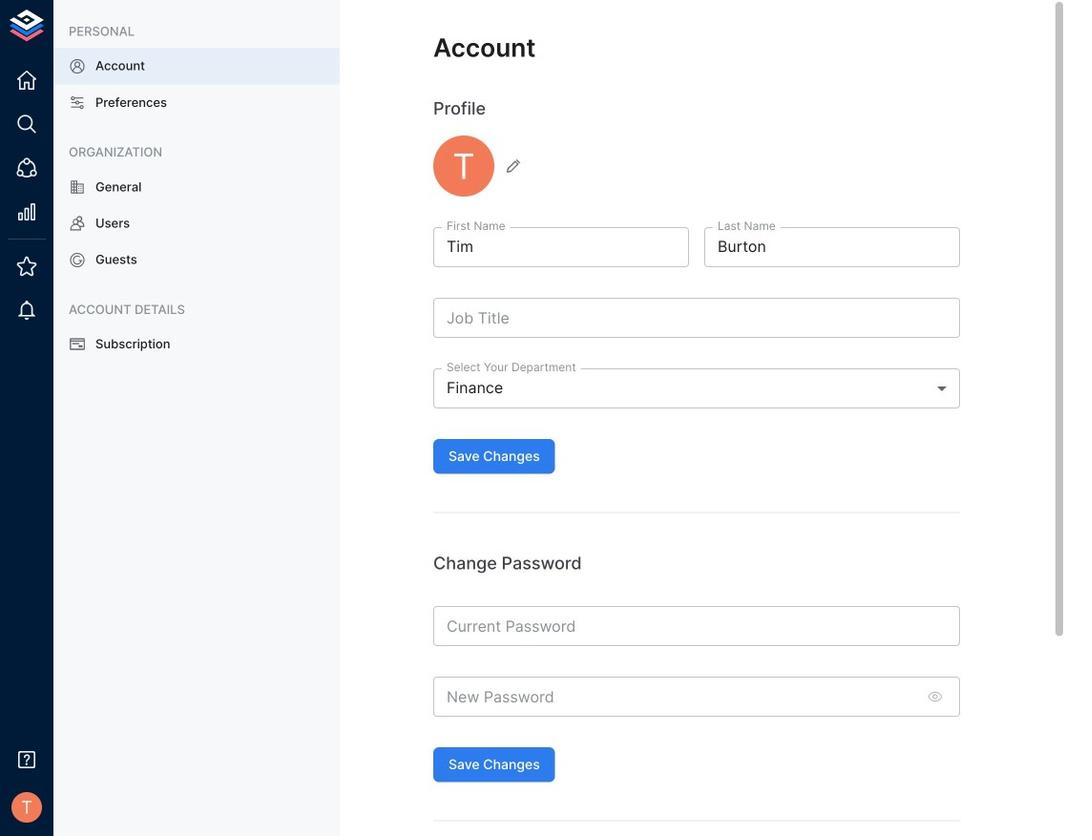 Task type: describe. For each thing, give the bounding box(es) containing it.
Doe text field
[[705, 227, 960, 267]]

John text field
[[433, 227, 689, 267]]

2 password password field from the top
[[433, 677, 916, 717]]



Task type: vqa. For each thing, say whether or not it's contained in the screenshot.
CEO text box
yes



Task type: locate. For each thing, give the bounding box(es) containing it.
0 vertical spatial password password field
[[433, 606, 960, 646]]

Password password field
[[433, 606, 960, 646], [433, 677, 916, 717]]

1 password password field from the top
[[433, 606, 960, 646]]

CEO text field
[[433, 298, 960, 338]]

1 vertical spatial password password field
[[433, 677, 916, 717]]



